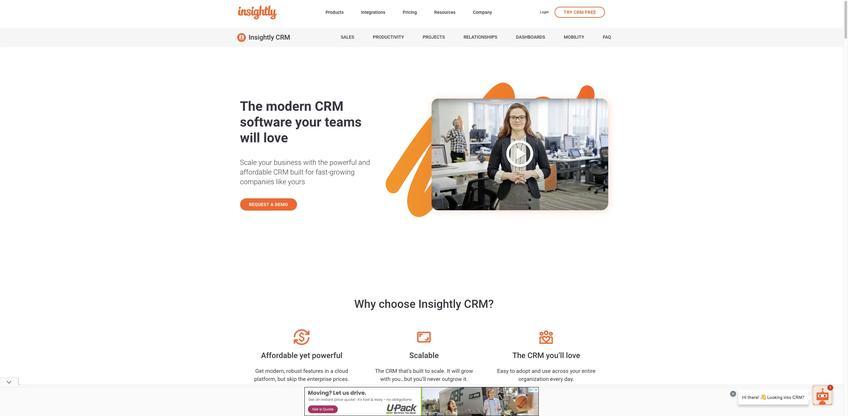 Task type: describe. For each thing, give the bounding box(es) containing it.
business
[[274, 158, 302, 167]]

insightly crm link
[[237, 28, 290, 47]]

crm inside scale your business with the powerful and affordable crm built for fast-growing companies like yours
[[274, 168, 289, 176]]

try crm free
[[564, 10, 597, 15]]

a inside "link"
[[271, 202, 274, 207]]

built inside scale your business with the powerful and affordable crm built for fast-growing companies like yours
[[291, 168, 304, 176]]

the for the crm that's built to scale. it will grow with you…but you'll never outgrow it.
[[375, 368, 385, 374]]

relationships
[[464, 35, 498, 40]]

love inside "the modern crm software your teams will love"
[[264, 130, 288, 146]]

crm for insightly crm
[[276, 34, 290, 41]]

every
[[551, 376, 564, 382]]

to inside easy to adopt and use across your entire organization every day.
[[510, 368, 515, 374]]

faq link
[[603, 28, 612, 47]]

it.
[[464, 376, 468, 382]]

mobility link
[[564, 28, 585, 47]]

scale your business with the powerful and affordable crm built for fast-growing companies like yours
[[240, 158, 370, 186]]

insightly inside insightly crm link
[[249, 34, 274, 41]]

dashboards
[[516, 35, 546, 40]]

your inside scale your business with the powerful and affordable crm built for fast-growing companies like yours
[[259, 158, 272, 167]]

insightly logo link
[[238, 5, 316, 19]]

choose
[[379, 298, 416, 311]]

never
[[428, 376, 441, 382]]

yet
[[300, 351, 310, 360]]

crm inside "the modern crm software your teams will love"
[[315, 99, 344, 114]]

projects link
[[423, 28, 445, 47]]

the crm that's built to scale. it will grow with you…but you'll never outgrow it.
[[375, 368, 474, 382]]

and inside scale your business with the powerful and affordable crm built for fast-growing companies like yours
[[359, 158, 370, 167]]

sales
[[341, 35, 354, 40]]

it
[[447, 368, 451, 374]]

across
[[553, 368, 569, 374]]

companies
[[240, 178, 275, 186]]

in
[[325, 368, 329, 374]]

company
[[473, 10, 492, 15]]

insightly logo image
[[238, 5, 277, 19]]

a inside get modern, robust features in a cloud platform, but skip the enterprise prices.
[[331, 368, 334, 374]]

try
[[564, 10, 573, 15]]

the crm you'll love
[[513, 351, 581, 360]]

the for the modern crm software your teams will love
[[240, 99, 263, 114]]

easy to adopt and use across your entire organization every day.
[[498, 368, 596, 382]]

the for the crm you'll love
[[513, 351, 526, 360]]

the inside scale your business with the powerful and affordable crm built for fast-growing companies like yours
[[318, 158, 328, 167]]

the modern crm software your teams will love
[[240, 99, 362, 146]]

try crm free link
[[555, 7, 606, 18]]

crm?
[[464, 298, 494, 311]]

company link
[[473, 8, 492, 17]]

dashboards link
[[516, 28, 546, 47]]

scale.
[[432, 368, 446, 374]]

productivity
[[373, 35, 404, 40]]

mobility
[[564, 35, 585, 40]]

request
[[249, 202, 270, 207]]

insightly crm
[[249, 34, 290, 41]]

products
[[326, 10, 344, 15]]

entire
[[582, 368, 596, 374]]

built inside the crm that's built to scale. it will grow with you…but you'll never outgrow it.
[[413, 368, 424, 374]]

will inside the crm that's built to scale. it will grow with you…but you'll never outgrow it.
[[452, 368, 460, 374]]

like
[[276, 178, 286, 186]]

organization
[[519, 376, 549, 382]]

login link
[[541, 10, 549, 15]]

you…but
[[392, 376, 412, 382]]

robust
[[287, 368, 302, 374]]

cloud
[[335, 368, 348, 374]]

you'll inside the crm that's built to scale. it will grow with you…but you'll never outgrow it.
[[414, 376, 426, 382]]

try crm free button
[[555, 7, 606, 18]]

with inside scale your business with the powerful and affordable crm built for fast-growing companies like yours
[[304, 158, 317, 167]]

0 vertical spatial you'll
[[547, 351, 565, 360]]

will inside "the modern crm software your teams will love"
[[240, 130, 260, 146]]

crm for the crm you'll love
[[528, 351, 545, 360]]

diversity 4 image
[[526, 329, 568, 345]]



Task type: locate. For each thing, give the bounding box(es) containing it.
0 horizontal spatial to
[[425, 368, 430, 374]]

the right skip at left
[[298, 376, 306, 382]]

projects
[[423, 35, 445, 40]]

insightly
[[249, 34, 274, 41], [419, 298, 462, 311]]

1 horizontal spatial your
[[296, 114, 322, 130]]

affordable
[[261, 351, 298, 360]]

to inside the crm that's built to scale. it will grow with you…but you'll never outgrow it.
[[425, 368, 430, 374]]

1 vertical spatial a
[[331, 368, 334, 374]]

you'll left never
[[414, 376, 426, 382]]

0 horizontal spatial a
[[271, 202, 274, 207]]

the
[[318, 158, 328, 167], [298, 376, 306, 382]]

crm down insightly logo 'link'
[[276, 34, 290, 41]]

for
[[306, 168, 314, 176]]

scale
[[240, 158, 257, 167]]

powerful inside scale your business with the powerful and affordable crm built for fast-growing companies like yours
[[330, 158, 357, 167]]

0 horizontal spatial with
[[304, 158, 317, 167]]

crm up teams
[[315, 99, 344, 114]]

integrations link
[[361, 8, 386, 17]]

1 horizontal spatial will
[[452, 368, 460, 374]]

affordable
[[240, 168, 272, 176]]

the left that's
[[375, 368, 385, 374]]

resources link
[[435, 8, 456, 17]]

with
[[304, 158, 317, 167], [381, 376, 391, 382]]

outgrow
[[442, 376, 462, 382]]

0 horizontal spatial insightly
[[249, 34, 274, 41]]

1 horizontal spatial the
[[318, 158, 328, 167]]

built right that's
[[413, 368, 424, 374]]

features
[[304, 368, 324, 374]]

0 horizontal spatial will
[[240, 130, 260, 146]]

integrations
[[361, 10, 386, 15]]

will down the software
[[240, 130, 260, 146]]

love down the software
[[264, 130, 288, 146]]

faq
[[603, 35, 612, 40]]

growing
[[330, 168, 355, 176]]

powerful up in
[[312, 351, 343, 360]]

why choose insightly crm?
[[355, 298, 494, 311]]

love
[[264, 130, 288, 146], [567, 351, 581, 360]]

but
[[278, 376, 286, 382]]

2 to from the left
[[510, 368, 515, 374]]

crm hero image
[[432, 99, 609, 210]]

love up across
[[567, 351, 581, 360]]

crm inside button
[[574, 10, 584, 15]]

sales link
[[341, 28, 354, 47]]

1 vertical spatial with
[[381, 376, 391, 382]]

demo
[[275, 202, 288, 207]]

crm up use at the bottom
[[528, 351, 545, 360]]

1 horizontal spatial insightly
[[419, 298, 462, 311]]

built up yours
[[291, 168, 304, 176]]

teams
[[325, 114, 362, 130]]

0 vertical spatial the
[[240, 99, 263, 114]]

modern
[[266, 99, 312, 114]]

free
[[586, 10, 597, 15]]

2 vertical spatial your
[[570, 368, 581, 374]]

scalable
[[410, 351, 439, 360]]

with left you…but
[[381, 376, 391, 382]]

enterprise
[[307, 376, 332, 382]]

0 vertical spatial your
[[296, 114, 322, 130]]

you'll
[[547, 351, 565, 360], [414, 376, 426, 382]]

grow
[[461, 368, 474, 374]]

powerful up growing
[[330, 158, 357, 167]]

crm up like
[[274, 168, 289, 176]]

and inside easy to adopt and use across your entire organization every day.
[[532, 368, 541, 374]]

0 vertical spatial love
[[264, 130, 288, 146]]

1 vertical spatial love
[[567, 351, 581, 360]]

your inside "the modern crm software your teams will love"
[[296, 114, 322, 130]]

1 horizontal spatial love
[[567, 351, 581, 360]]

easy
[[498, 368, 509, 374]]

0 vertical spatial built
[[291, 168, 304, 176]]

why
[[355, 298, 376, 311]]

the inside "the modern crm software your teams will love"
[[240, 99, 263, 114]]

adopt
[[517, 368, 531, 374]]

your
[[296, 114, 322, 130], [259, 158, 272, 167], [570, 368, 581, 374]]

1 vertical spatial the
[[298, 376, 306, 382]]

to up never
[[425, 368, 430, 374]]

crm right try
[[574, 10, 584, 15]]

0 horizontal spatial you'll
[[414, 376, 426, 382]]

with inside the crm that's built to scale. it will grow with you…but you'll never outgrow it.
[[381, 376, 391, 382]]

crm
[[574, 10, 584, 15], [276, 34, 290, 41], [315, 99, 344, 114], [274, 168, 289, 176], [528, 351, 545, 360], [386, 368, 398, 374]]

your down modern
[[296, 114, 322, 130]]

get modern, robust features in a cloud platform, but skip the enterprise prices.
[[254, 368, 350, 382]]

0 horizontal spatial the
[[240, 99, 263, 114]]

prices.
[[333, 376, 350, 382]]

1 to from the left
[[425, 368, 430, 374]]

your inside easy to adopt and use across your entire organization every day.
[[570, 368, 581, 374]]

built
[[291, 168, 304, 176], [413, 368, 424, 374]]

the
[[240, 99, 263, 114], [513, 351, 526, 360], [375, 368, 385, 374]]

1 vertical spatial the
[[513, 351, 526, 360]]

to right the easy
[[510, 368, 515, 374]]

your up day.
[[570, 368, 581, 374]]

products link
[[326, 8, 344, 17]]

0 vertical spatial the
[[318, 158, 328, 167]]

resources
[[435, 10, 456, 15]]

crm inside the crm that's built to scale. it will grow with you…but you'll never outgrow it.
[[386, 368, 398, 374]]

2 horizontal spatial the
[[513, 351, 526, 360]]

the up fast-
[[318, 158, 328, 167]]

1 vertical spatial will
[[452, 368, 460, 374]]

0 vertical spatial a
[[271, 202, 274, 207]]

a left demo
[[271, 202, 274, 207]]

and
[[359, 158, 370, 167], [532, 368, 541, 374]]

fast-
[[316, 168, 330, 176]]

1 vertical spatial built
[[413, 368, 424, 374]]

affordable yet powerful
[[261, 351, 343, 360]]

1 vertical spatial your
[[259, 158, 272, 167]]

relationships link
[[464, 28, 498, 47]]

1 horizontal spatial a
[[331, 368, 334, 374]]

0 vertical spatial powerful
[[330, 158, 357, 167]]

to
[[425, 368, 430, 374], [510, 368, 515, 374]]

productivity link
[[373, 28, 404, 47]]

0 horizontal spatial love
[[264, 130, 288, 146]]

0 vertical spatial insightly
[[249, 34, 274, 41]]

will
[[240, 130, 260, 146], [452, 368, 460, 374]]

your up affordable
[[259, 158, 272, 167]]

day.
[[565, 376, 575, 382]]

login
[[541, 10, 549, 14]]

modern,
[[265, 368, 285, 374]]

1 horizontal spatial and
[[532, 368, 541, 374]]

software
[[240, 114, 292, 130]]

0 horizontal spatial the
[[298, 376, 306, 382]]

1 vertical spatial and
[[532, 368, 541, 374]]

pricing
[[403, 10, 417, 15]]

powerful
[[330, 158, 357, 167], [312, 351, 343, 360]]

aspect ratio image
[[403, 329, 445, 345]]

a
[[271, 202, 274, 207], [331, 368, 334, 374]]

0 vertical spatial will
[[240, 130, 260, 146]]

0 horizontal spatial built
[[291, 168, 304, 176]]

use
[[543, 368, 551, 374]]

2 horizontal spatial your
[[570, 368, 581, 374]]

platform,
[[254, 376, 276, 382]]

the up the software
[[240, 99, 263, 114]]

0 horizontal spatial your
[[259, 158, 272, 167]]

0 horizontal spatial and
[[359, 158, 370, 167]]

1 horizontal spatial built
[[413, 368, 424, 374]]

1 horizontal spatial you'll
[[547, 351, 565, 360]]

will right it at the bottom right of page
[[452, 368, 460, 374]]

yours
[[288, 178, 305, 186]]

get
[[256, 368, 264, 374]]

0 vertical spatial and
[[359, 158, 370, 167]]

0 vertical spatial with
[[304, 158, 317, 167]]

the inside the crm that's built to scale. it will grow with you…but you'll never outgrow it.
[[375, 368, 385, 374]]

you'll up across
[[547, 351, 565, 360]]

crm for try crm free
[[574, 10, 584, 15]]

that's
[[399, 368, 412, 374]]

1 vertical spatial insightly
[[419, 298, 462, 311]]

crm up you…but
[[386, 368, 398, 374]]

with up for
[[304, 158, 317, 167]]

a right in
[[331, 368, 334, 374]]

the inside get modern, robust features in a cloud platform, but skip the enterprise prices.
[[298, 376, 306, 382]]

1 horizontal spatial to
[[510, 368, 515, 374]]

the up the adopt
[[513, 351, 526, 360]]

pricing link
[[403, 8, 417, 17]]

1 vertical spatial powerful
[[312, 351, 343, 360]]

1 vertical spatial you'll
[[414, 376, 426, 382]]

request a demo link
[[240, 198, 297, 211]]

2 vertical spatial the
[[375, 368, 385, 374]]

crm for the crm that's built to scale. it will grow with you…but you'll never outgrow it.
[[386, 368, 398, 374]]

request a demo
[[249, 202, 288, 207]]

1 horizontal spatial the
[[375, 368, 385, 374]]

1 horizontal spatial with
[[381, 376, 391, 382]]

skip
[[287, 376, 297, 382]]



Task type: vqa. For each thing, say whether or not it's contained in the screenshot.
crm inside the Button
yes



